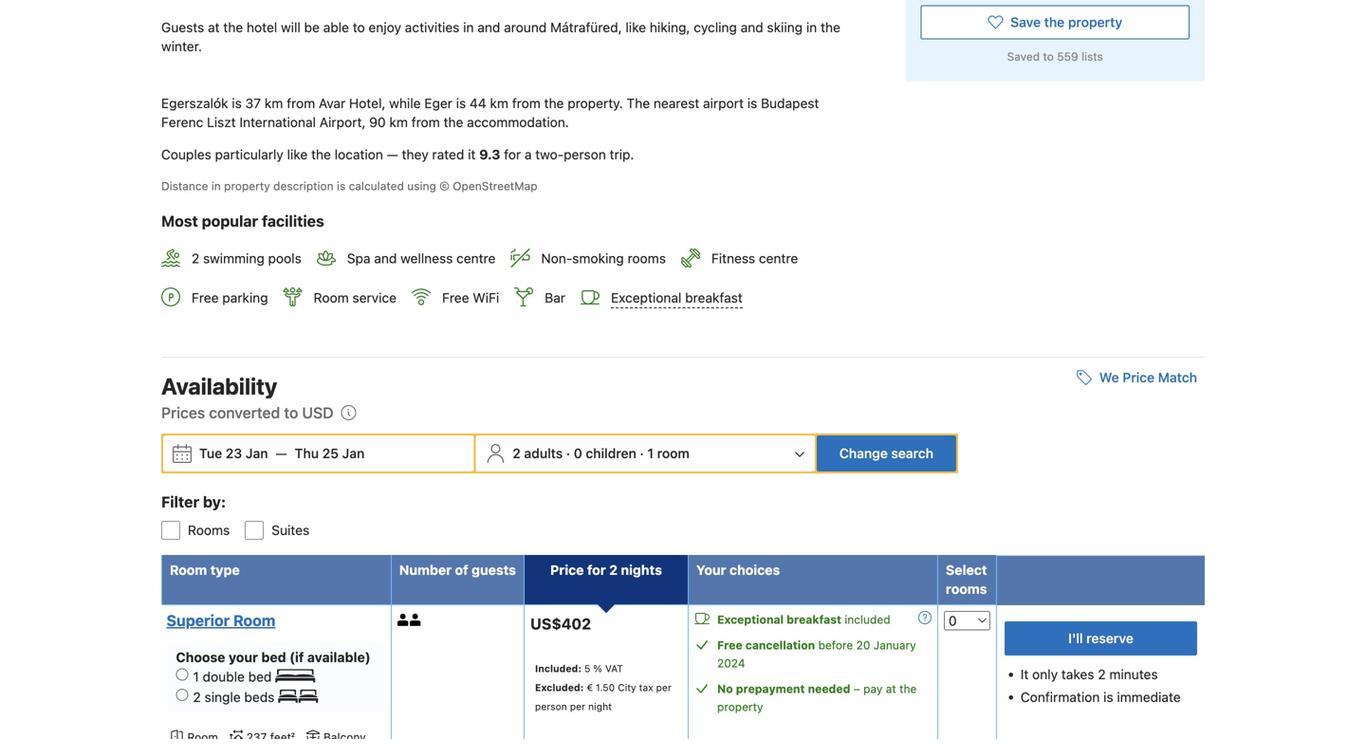 Task type: vqa. For each thing, say whether or not it's contained in the screenshot.
'Walking' on the right
no



Task type: describe. For each thing, give the bounding box(es) containing it.
save
[[1011, 14, 1041, 30]]

free cancellation
[[718, 639, 816, 652]]

guests
[[472, 562, 516, 578]]

2 left nights
[[610, 562, 618, 578]]

person inside € 1.50 city tax per person per night
[[535, 701, 567, 712]]

– pay at the property
[[718, 682, 917, 714]]

select rooms
[[946, 562, 988, 597]]

change
[[840, 445, 888, 461]]

choose your bed (if available)
[[176, 650, 371, 665]]

2 inside it only takes 2 minutes confirmation is immediate
[[1099, 667, 1106, 682]]

1 vertical spatial per
[[570, 701, 586, 712]]

city
[[618, 682, 637, 693]]

most popular facilities
[[161, 212, 324, 230]]

select
[[946, 562, 988, 578]]

trip.
[[610, 147, 634, 162]]

1 inside dropdown button
[[648, 445, 654, 461]]

room for room service
[[314, 290, 349, 305]]

€ 1.50 city tax per person per night
[[535, 682, 672, 712]]

2 for 2 swimming pools
[[192, 251, 200, 266]]

superior room
[[167, 612, 276, 630]]

children
[[586, 445, 637, 461]]

rooms inside select rooms
[[946, 581, 988, 597]]

2 for 2 single beds
[[193, 690, 201, 705]]

saved to 559 lists
[[1008, 50, 1104, 63]]

cancellation
[[746, 639, 816, 652]]

before 20 january 2024
[[718, 639, 917, 670]]

calculated
[[349, 180, 404, 193]]

2 jan from the left
[[342, 445, 365, 461]]

particularly
[[215, 147, 284, 162]]

is inside it only takes 2 minutes confirmation is immediate
[[1104, 689, 1114, 705]]

in
[[212, 180, 221, 193]]

confirmation
[[1021, 689, 1101, 705]]

exceptional for exceptional breakfast
[[611, 290, 682, 306]]

€
[[587, 682, 593, 693]]

non-smoking rooms
[[541, 251, 666, 266]]

i'll reserve button
[[1005, 622, 1198, 656]]

couples particularly like the location — they rated it 9.3 for a two-person trip.
[[161, 147, 634, 162]]

non-
[[541, 251, 573, 266]]

tue 23 jan — thu 25 jan
[[199, 445, 365, 461]]

type
[[210, 562, 240, 578]]

popular
[[202, 212, 258, 230]]

bar
[[545, 290, 566, 305]]

included: 5 % vat
[[535, 663, 624, 674]]

excluded:
[[535, 682, 584, 693]]

prepayment
[[736, 682, 805, 696]]

2 adults · 0 children · 1 room button
[[478, 435, 813, 472]]

0 vertical spatial for
[[504, 147, 521, 162]]

1 jan from the left
[[246, 445, 268, 461]]

free for free wifi
[[442, 290, 469, 305]]

bed for your
[[261, 650, 286, 665]]

the for couples particularly like the location — they rated it 9.3 for a two-person trip.
[[311, 147, 331, 162]]

choices
[[730, 562, 781, 578]]

2 for 2 adults · 0 children · 1 room
[[513, 445, 521, 461]]

they
[[402, 147, 429, 162]]

it
[[468, 147, 476, 162]]

occupancy image
[[398, 614, 410, 626]]

fitness
[[712, 251, 756, 266]]

room for room type
[[170, 562, 207, 578]]

only
[[1033, 667, 1059, 682]]

and
[[374, 251, 397, 266]]

25
[[322, 445, 339, 461]]

exceptional for exceptional breakfast included
[[718, 613, 784, 626]]

thu 25 jan button
[[287, 436, 372, 471]]

filter by:
[[161, 493, 226, 511]]

description
[[273, 180, 334, 193]]

1 double bed
[[193, 669, 276, 685]]

a
[[525, 147, 532, 162]]

%
[[594, 663, 603, 674]]

it only takes 2 minutes confirmation is immediate
[[1021, 667, 1181, 705]]

the for – pay at the property
[[900, 682, 917, 696]]

using
[[407, 180, 436, 193]]

fitness centre
[[712, 251, 799, 266]]

wifi
[[473, 290, 500, 305]]

we price match button
[[1070, 360, 1206, 395]]

1.50
[[596, 682, 615, 693]]

facilities
[[262, 212, 324, 230]]

1 horizontal spatial to
[[1044, 50, 1054, 63]]

filter
[[161, 493, 199, 511]]

january
[[874, 639, 917, 652]]

match
[[1159, 370, 1198, 385]]

room
[[658, 445, 690, 461]]

property for in
[[224, 180, 270, 193]]

save the property button
[[921, 5, 1190, 39]]

distance in property description is calculated using © openstreetmap
[[161, 180, 538, 193]]

two-
[[536, 147, 564, 162]]

nights
[[621, 562, 663, 578]]

2 swimming pools
[[192, 251, 302, 266]]

breakfast for exceptional breakfast
[[686, 290, 743, 306]]

night
[[589, 701, 612, 712]]

2 centre from the left
[[759, 251, 799, 266]]

your
[[697, 562, 727, 578]]

1 centre from the left
[[457, 251, 496, 266]]

by:
[[203, 493, 226, 511]]

before
[[819, 639, 854, 652]]

included
[[845, 613, 891, 626]]

included:
[[535, 663, 582, 674]]

20
[[857, 639, 871, 652]]

parking
[[222, 290, 268, 305]]

we
[[1100, 370, 1120, 385]]



Task type: locate. For each thing, give the bounding box(es) containing it.
559
[[1058, 50, 1079, 63]]

0 vertical spatial room
[[314, 290, 349, 305]]

0 vertical spatial property
[[1069, 14, 1123, 30]]

spa and wellness centre
[[347, 251, 496, 266]]

1 horizontal spatial centre
[[759, 251, 799, 266]]

exceptional up free cancellation
[[718, 613, 784, 626]]

breakfast up before at the right
[[787, 613, 842, 626]]

2 horizontal spatial free
[[718, 639, 743, 652]]

room left service
[[314, 290, 349, 305]]

2 adults · 0 children · 1 room
[[513, 445, 690, 461]]

jan right 25
[[342, 445, 365, 461]]

1 vertical spatial to
[[284, 404, 298, 422]]

None radio
[[176, 669, 188, 681]]

property inside – pay at the property
[[718, 700, 764, 714]]

0 horizontal spatial rooms
[[628, 251, 666, 266]]

breakfast down fitness on the right top
[[686, 290, 743, 306]]

0 vertical spatial bed
[[261, 650, 286, 665]]

0 vertical spatial rooms
[[628, 251, 666, 266]]

1 horizontal spatial room
[[234, 612, 276, 630]]

exceptional breakfast included
[[718, 613, 891, 626]]

1 horizontal spatial rooms
[[946, 581, 988, 597]]

0 vertical spatial per
[[657, 682, 672, 693]]

lists
[[1082, 50, 1104, 63]]

is left calculated
[[337, 180, 346, 193]]

per
[[657, 682, 672, 693], [570, 701, 586, 712]]

bed
[[261, 650, 286, 665], [248, 669, 272, 685]]

the inside dropdown button
[[1045, 14, 1065, 30]]

2 · from the left
[[640, 445, 644, 461]]

person left trip.
[[564, 147, 606, 162]]

0 vertical spatial to
[[1044, 50, 1054, 63]]

1 horizontal spatial ·
[[640, 445, 644, 461]]

0 horizontal spatial breakfast
[[686, 290, 743, 306]]

2 vertical spatial room
[[234, 612, 276, 630]]

0 horizontal spatial free
[[192, 290, 219, 305]]

1 horizontal spatial 1
[[648, 445, 654, 461]]

service
[[353, 290, 397, 305]]

23
[[226, 445, 242, 461]]

the inside – pay at the property
[[900, 682, 917, 696]]

1
[[648, 445, 654, 461], [193, 669, 199, 685]]

prices converted to usd
[[161, 404, 334, 422]]

availability
[[161, 373, 277, 399]]

choose
[[176, 650, 225, 665]]

immediate
[[1118, 689, 1181, 705]]

converted
[[209, 404, 280, 422]]

group
[[146, 506, 1206, 540]]

takes
[[1062, 667, 1095, 682]]

exceptional down non-smoking rooms
[[611, 290, 682, 306]]

thu
[[295, 445, 319, 461]]

0 horizontal spatial ·
[[567, 445, 571, 461]]

us$402
[[531, 615, 591, 633]]

free up 2024
[[718, 639, 743, 652]]

(if
[[290, 650, 304, 665]]

suites
[[272, 522, 310, 538]]

no prepayment needed
[[718, 682, 851, 696]]

0 horizontal spatial per
[[570, 701, 586, 712]]

save the property
[[1011, 14, 1123, 30]]

1 vertical spatial the
[[311, 147, 331, 162]]

1 down 'choose'
[[193, 669, 199, 685]]

room left 'type'
[[170, 562, 207, 578]]

1 vertical spatial breakfast
[[787, 613, 842, 626]]

openstreetmap
[[453, 180, 538, 193]]

1 vertical spatial price
[[551, 562, 584, 578]]

of
[[455, 562, 469, 578]]

1 left room
[[648, 445, 654, 461]]

double
[[203, 669, 245, 685]]

rated
[[432, 147, 465, 162]]

0 horizontal spatial exceptional
[[611, 290, 682, 306]]

person down excluded:
[[535, 701, 567, 712]]

1 vertical spatial —
[[276, 445, 287, 461]]

room type
[[170, 562, 240, 578]]

at
[[886, 682, 897, 696]]

1 vertical spatial bed
[[248, 669, 272, 685]]

0 vertical spatial is
[[337, 180, 346, 193]]

centre
[[457, 251, 496, 266], [759, 251, 799, 266]]

1 horizontal spatial is
[[1104, 689, 1114, 705]]

1 vertical spatial is
[[1104, 689, 1114, 705]]

0 vertical spatial breakfast
[[686, 290, 743, 306]]

0 vertical spatial the
[[1045, 14, 1065, 30]]

spa
[[347, 251, 371, 266]]

2 left single
[[193, 690, 201, 705]]

2 horizontal spatial room
[[314, 290, 349, 305]]

property inside dropdown button
[[1069, 14, 1123, 30]]

is down minutes
[[1104, 689, 1114, 705]]

smoking
[[573, 251, 624, 266]]

price up us$402
[[551, 562, 584, 578]]

bed for double
[[248, 669, 272, 685]]

1 horizontal spatial for
[[588, 562, 606, 578]]

single
[[205, 690, 241, 705]]

bed up beds
[[248, 669, 272, 685]]

2 vertical spatial property
[[718, 700, 764, 714]]

0 horizontal spatial the
[[311, 147, 331, 162]]

1 horizontal spatial breakfast
[[787, 613, 842, 626]]

0 vertical spatial exceptional
[[611, 290, 682, 306]]

1 vertical spatial 1
[[193, 669, 199, 685]]

for
[[504, 147, 521, 162], [588, 562, 606, 578]]

0 horizontal spatial to
[[284, 404, 298, 422]]

free for free cancellation
[[718, 639, 743, 652]]

free left wifi
[[442, 290, 469, 305]]

tax
[[639, 682, 654, 693]]

property down no
[[718, 700, 764, 714]]

property up lists
[[1069, 14, 1123, 30]]

free left parking on the left
[[192, 290, 219, 305]]

to left usd
[[284, 404, 298, 422]]

we price match
[[1100, 370, 1198, 385]]

rooms right smoking
[[628, 251, 666, 266]]

most
[[161, 212, 198, 230]]

1 vertical spatial exceptional
[[718, 613, 784, 626]]

beds
[[244, 690, 275, 705]]

centre right fitness on the right top
[[759, 251, 799, 266]]

per right tax
[[657, 682, 672, 693]]

— left thu
[[276, 445, 287, 461]]

search
[[892, 445, 934, 461]]

2 horizontal spatial property
[[1069, 14, 1123, 30]]

the right save
[[1045, 14, 1065, 30]]

1 horizontal spatial property
[[718, 700, 764, 714]]

· left 0
[[567, 445, 571, 461]]

2024
[[718, 657, 746, 670]]

0 horizontal spatial property
[[224, 180, 270, 193]]

usd
[[302, 404, 334, 422]]

property for the
[[1069, 14, 1123, 30]]

change search button
[[817, 435, 957, 472]]

free for free parking
[[192, 290, 219, 305]]

1 horizontal spatial free
[[442, 290, 469, 305]]

rooms down select
[[946, 581, 988, 597]]

to left 559
[[1044, 50, 1054, 63]]

the right at
[[900, 682, 917, 696]]

occupancy image
[[410, 614, 422, 626]]

1 vertical spatial room
[[170, 562, 207, 578]]

0 horizontal spatial price
[[551, 562, 584, 578]]

0 horizontal spatial —
[[276, 445, 287, 461]]

vat
[[606, 663, 624, 674]]

property right in
[[224, 180, 270, 193]]

free wifi
[[442, 290, 500, 305]]

price right we
[[1123, 370, 1155, 385]]

1 horizontal spatial jan
[[342, 445, 365, 461]]

–
[[854, 682, 861, 696]]

more details on meals and payment options image
[[919, 611, 932, 624]]

it
[[1021, 667, 1029, 682]]

couples
[[161, 147, 212, 162]]

location
[[335, 147, 383, 162]]

0 vertical spatial person
[[564, 147, 606, 162]]

your choices
[[697, 562, 781, 578]]

needed
[[808, 682, 851, 696]]

2 vertical spatial the
[[900, 682, 917, 696]]

0 vertical spatial 1
[[648, 445, 654, 461]]

1 horizontal spatial —
[[387, 147, 398, 162]]

· right children
[[640, 445, 644, 461]]

1 vertical spatial rooms
[[946, 581, 988, 597]]

2 right takes at the bottom of the page
[[1099, 667, 1106, 682]]

for left nights
[[588, 562, 606, 578]]

2 single beds
[[193, 690, 278, 705]]

0 horizontal spatial centre
[[457, 251, 496, 266]]

1 horizontal spatial the
[[900, 682, 917, 696]]

2 left adults
[[513, 445, 521, 461]]

breakfast
[[686, 290, 743, 306], [787, 613, 842, 626]]

price inside dropdown button
[[1123, 370, 1155, 385]]

number
[[399, 562, 452, 578]]

superior room link
[[167, 611, 380, 630]]

1 vertical spatial property
[[224, 180, 270, 193]]

jan right 23
[[246, 445, 268, 461]]

1 horizontal spatial per
[[657, 682, 672, 693]]

0 vertical spatial price
[[1123, 370, 1155, 385]]

1 · from the left
[[567, 445, 571, 461]]

exceptional breakfast
[[611, 290, 743, 306]]

no
[[718, 682, 733, 696]]

0 horizontal spatial for
[[504, 147, 521, 162]]

per left night at the left bottom
[[570, 701, 586, 712]]

number of guests
[[399, 562, 516, 578]]

breakfast for exceptional breakfast included
[[787, 613, 842, 626]]

group containing rooms
[[146, 506, 1206, 540]]

5
[[585, 663, 591, 674]]

— left they at the left of the page
[[387, 147, 398, 162]]

2 inside dropdown button
[[513, 445, 521, 461]]

room service
[[314, 290, 397, 305]]

adults
[[524, 445, 563, 461]]

0 vertical spatial —
[[387, 147, 398, 162]]

bed left (if
[[261, 650, 286, 665]]

0 horizontal spatial jan
[[246, 445, 268, 461]]

2 left swimming
[[192, 251, 200, 266]]

pay
[[864, 682, 883, 696]]

9.3
[[480, 147, 501, 162]]

rooms
[[188, 522, 230, 538]]

rooms
[[628, 251, 666, 266], [946, 581, 988, 597]]

1 vertical spatial person
[[535, 701, 567, 712]]

room up the your
[[234, 612, 276, 630]]

None radio
[[176, 689, 188, 701]]

1 horizontal spatial exceptional
[[718, 613, 784, 626]]

1 vertical spatial for
[[588, 562, 606, 578]]

distance
[[161, 180, 208, 193]]

0 horizontal spatial room
[[170, 562, 207, 578]]

the right like
[[311, 147, 331, 162]]

0 horizontal spatial is
[[337, 180, 346, 193]]

2 horizontal spatial the
[[1045, 14, 1065, 30]]

free
[[192, 290, 219, 305], [442, 290, 469, 305], [718, 639, 743, 652]]

centre up free wifi
[[457, 251, 496, 266]]

price for 2 nights
[[551, 562, 663, 578]]

1 horizontal spatial price
[[1123, 370, 1155, 385]]

for left the a
[[504, 147, 521, 162]]

0 horizontal spatial 1
[[193, 669, 199, 685]]



